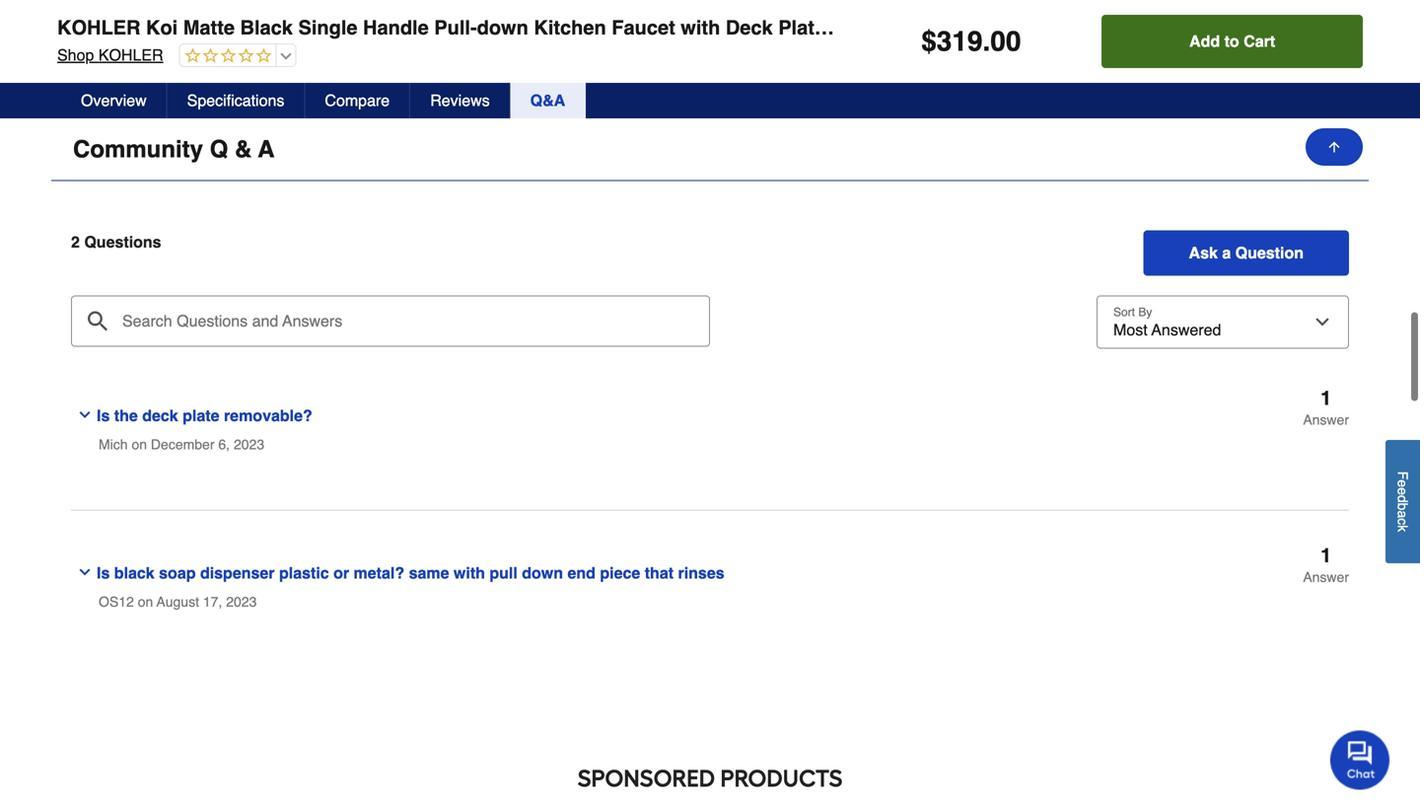 Task type: locate. For each thing, give the bounding box(es) containing it.
q&a
[[531, 91, 566, 110]]

1 answer for is black soap dispenser plastic or metal? same with pull down end piece that rinses
[[1304, 544, 1350, 585]]

with left deck at the top of page
[[681, 16, 721, 39]]

a right ask
[[1223, 244, 1232, 262]]

0 vertical spatial on
[[132, 437, 147, 452]]

2 horizontal spatial a
[[1396, 510, 1412, 518]]

on
[[132, 437, 147, 452], [138, 594, 153, 610]]

1 vertical spatial 2023
[[226, 594, 257, 610]]

2023 right 6,
[[234, 437, 265, 452]]

shop
[[57, 46, 94, 64]]

1 answer for is the deck plate removable?
[[1304, 387, 1350, 428]]

1 is from the top
[[97, 406, 110, 425]]

2 is from the top
[[97, 564, 110, 582]]

products
[[721, 764, 843, 793]]

$
[[922, 26, 937, 57]]

a
[[698, 22, 707, 40], [1223, 244, 1232, 262], [1396, 510, 1412, 518]]

a inside 2 questions ask a question
[[1223, 244, 1232, 262]]

0 vertical spatial 1 answer element
[[1304, 387, 1350, 428]]

1 vertical spatial a
[[1223, 244, 1232, 262]]

e up d
[[1396, 480, 1412, 487]]

is
[[97, 406, 110, 425], [97, 564, 110, 582]]

1 1 answer element from the top
[[1304, 387, 1350, 428]]

2 1 answer from the top
[[1304, 544, 1350, 585]]

Search Questions and Answers text field
[[71, 295, 710, 347]]

on right os12
[[138, 594, 153, 610]]

with
[[681, 16, 721, 39], [454, 564, 485, 582]]

1 1 answer from the top
[[1304, 387, 1350, 428]]

matte
[[183, 16, 235, 39]]

ask a question button
[[1144, 230, 1350, 276]]

1 vertical spatial down
[[522, 564, 563, 582]]

metal?
[[354, 564, 405, 582]]

down
[[477, 16, 529, 39], [522, 564, 563, 582]]

1 horizontal spatial with
[[681, 16, 721, 39]]

0 vertical spatial is
[[97, 406, 110, 425]]

q&a button
[[511, 83, 586, 118]]

questions
[[84, 233, 161, 251]]

is for is the deck plate removable?
[[97, 406, 110, 425]]

0 vertical spatial answer
[[1304, 412, 1350, 428]]

1 vertical spatial kohler
[[98, 46, 163, 64]]

community
[[73, 136, 203, 163]]

f
[[1396, 471, 1412, 480]]

august
[[157, 594, 199, 610]]

zero stars image
[[180, 47, 272, 66]]

review
[[712, 22, 766, 40]]

1 1 from the top
[[1321, 387, 1332, 409]]

2 1 from the top
[[1321, 544, 1332, 567]]

overview
[[81, 91, 147, 110]]

sponsored products
[[578, 764, 843, 793]]

0 horizontal spatial with
[[454, 564, 485, 582]]

1
[[1321, 387, 1332, 409], [1321, 544, 1332, 567]]

f e e d b a c k
[[1396, 471, 1412, 532]]

on for the
[[132, 437, 147, 452]]

1 horizontal spatial a
[[1223, 244, 1232, 262]]

a inside button
[[698, 22, 707, 40]]

1 vertical spatial is
[[97, 564, 110, 582]]

1 vertical spatial on
[[138, 594, 153, 610]]

on right mich
[[132, 437, 147, 452]]

community q & a button
[[51, 119, 1370, 181]]

single
[[298, 16, 358, 39]]

2023 right 17,
[[226, 594, 257, 610]]

kohler down koi
[[98, 46, 163, 64]]

included
[[1027, 16, 1108, 39]]

1 answer
[[1304, 387, 1350, 428], [1304, 544, 1350, 585]]

os12
[[99, 594, 134, 610]]

2 vertical spatial a
[[1396, 510, 1412, 518]]

is right chevron down image
[[97, 564, 110, 582]]

write a review button
[[622, 8, 799, 54]]

is inside button
[[97, 406, 110, 425]]

c
[[1396, 518, 1412, 525]]

rinses
[[678, 564, 725, 582]]

0 horizontal spatial a
[[698, 22, 707, 40]]

e up b
[[1396, 487, 1412, 495]]

is inside 'button'
[[97, 564, 110, 582]]

0 vertical spatial 1 answer
[[1304, 387, 1350, 428]]

december
[[151, 437, 215, 452]]

is right chevron down icon
[[97, 406, 110, 425]]

plate
[[183, 406, 220, 425]]

with inside 'button'
[[454, 564, 485, 582]]

mich on december 6, 2023
[[99, 437, 265, 452]]

kitchen
[[534, 16, 607, 39]]

add to cart button
[[1102, 15, 1364, 68]]

1 answer element for is black soap dispenser plastic or metal? same with pull down end piece that rinses
[[1304, 544, 1350, 585]]

q
[[210, 136, 228, 163]]

1 answer from the top
[[1304, 412, 1350, 428]]

add
[[1190, 32, 1221, 50]]

os12 on august 17, 2023
[[99, 594, 257, 610]]

chevron down image
[[77, 564, 93, 580]]

a right write
[[698, 22, 707, 40]]

1 answer element
[[1304, 387, 1350, 428], [1304, 544, 1350, 585]]

sponsored
[[578, 764, 716, 793]]

a up 'k'
[[1396, 510, 1412, 518]]

end
[[568, 564, 596, 582]]

0 vertical spatial 2023
[[234, 437, 265, 452]]

is black soap dispenser plastic or metal? same with pull down end piece that rinses
[[97, 564, 725, 582]]

2 e from the top
[[1396, 487, 1412, 495]]

1 vertical spatial 1 answer element
[[1304, 544, 1350, 585]]

319
[[937, 26, 983, 57]]

a
[[258, 136, 275, 163]]

e
[[1396, 480, 1412, 487], [1396, 487, 1412, 495]]

1 vertical spatial with
[[454, 564, 485, 582]]

0 vertical spatial a
[[698, 22, 707, 40]]

2 1 answer element from the top
[[1304, 544, 1350, 585]]

1 vertical spatial answer
[[1304, 569, 1350, 585]]

2 questions ask a question
[[71, 233, 1304, 262]]

on for black
[[138, 594, 153, 610]]

answer
[[1304, 412, 1350, 428], [1304, 569, 1350, 585]]

0 vertical spatial down
[[477, 16, 529, 39]]

down left kitchen
[[477, 16, 529, 39]]

kohler up shop kohler
[[57, 16, 141, 39]]

and
[[831, 16, 867, 39]]

0 vertical spatial 1
[[1321, 387, 1332, 409]]

0 vertical spatial with
[[681, 16, 721, 39]]

mich
[[99, 437, 128, 452]]

6,
[[218, 437, 230, 452]]

down right pull
[[522, 564, 563, 582]]

2023 for dispenser
[[226, 594, 257, 610]]

kohler
[[57, 16, 141, 39], [98, 46, 163, 64]]

1 vertical spatial 1 answer
[[1304, 544, 1350, 585]]

plate
[[779, 16, 826, 39]]

2023
[[234, 437, 265, 452], [226, 594, 257, 610]]

shop kohler
[[57, 46, 163, 64]]

add to cart
[[1190, 32, 1276, 50]]

1 vertical spatial 1
[[1321, 544, 1332, 567]]

2 answer from the top
[[1304, 569, 1350, 585]]

with left pull
[[454, 564, 485, 582]]

is the deck plate removable? button
[[71, 388, 1094, 429]]



Task type: vqa. For each thing, say whether or not it's contained in the screenshot.
second chevron down icon from the bottom
yes



Task type: describe. For each thing, give the bounding box(es) containing it.
1 for is black soap dispenser plastic or metal? same with pull down end piece that rinses
[[1321, 544, 1332, 567]]

00
[[991, 26, 1022, 57]]

17,
[[203, 594, 222, 610]]

ask
[[1190, 244, 1219, 262]]

0 vertical spatial kohler
[[57, 16, 141, 39]]

reviews button
[[411, 83, 511, 118]]

2023 for plate
[[234, 437, 265, 452]]

f e e d b a c k button
[[1386, 440, 1421, 563]]

question
[[1236, 244, 1304, 262]]

1 e from the top
[[1396, 480, 1412, 487]]

soap
[[159, 564, 196, 582]]

community q & a
[[73, 136, 275, 163]]

1 for is the deck plate removable?
[[1321, 387, 1332, 409]]

that
[[645, 564, 674, 582]]

reviews
[[430, 91, 490, 110]]

chat invite button image
[[1331, 730, 1391, 790]]

soap
[[872, 16, 920, 39]]

chevron down image
[[77, 407, 93, 423]]

removable?
[[224, 406, 313, 425]]

b
[[1396, 503, 1412, 510]]

a inside button
[[1396, 510, 1412, 518]]

faucet
[[612, 16, 676, 39]]

is the deck plate removable?
[[97, 406, 313, 425]]

down inside is black soap dispenser plastic or metal? same with pull down end piece that rinses 'button'
[[522, 564, 563, 582]]

&
[[235, 136, 252, 163]]

black
[[240, 16, 293, 39]]

to
[[1225, 32, 1240, 50]]

same
[[409, 564, 449, 582]]

chevron up image
[[1328, 140, 1348, 159]]

piece
[[600, 564, 641, 582]]

black
[[114, 564, 155, 582]]

is black soap dispenser plastic or metal? same with pull down end piece that rinses button
[[71, 546, 1094, 586]]

handle
[[363, 16, 429, 39]]

arrow up image
[[1327, 139, 1343, 155]]

2
[[71, 233, 80, 251]]

cart
[[1244, 32, 1276, 50]]

compare
[[325, 91, 390, 110]]

koi
[[146, 16, 178, 39]]

dispenser
[[200, 564, 275, 582]]

southdeep products heading
[[51, 759, 1370, 798]]

dispenser
[[926, 16, 1021, 39]]

pull-
[[434, 16, 477, 39]]

specifications
[[187, 91, 285, 110]]

answer for is the deck plate removable?
[[1304, 412, 1350, 428]]

kohler koi matte black single handle pull-down kitchen faucet with deck plate and soap dispenser included
[[57, 16, 1108, 39]]

d
[[1396, 495, 1412, 503]]

specifications button
[[167, 83, 305, 118]]

overview button
[[61, 83, 167, 118]]

is for is black soap dispenser plastic or metal? same with pull down end piece that rinses
[[97, 564, 110, 582]]

deck
[[726, 16, 773, 39]]

write a review
[[655, 22, 766, 40]]

k
[[1396, 525, 1412, 532]]

1 answer element for is the deck plate removable?
[[1304, 387, 1350, 428]]

compare button
[[305, 83, 411, 118]]

pull
[[490, 564, 518, 582]]

plastic
[[279, 564, 329, 582]]

answer for is black soap dispenser plastic or metal? same with pull down end piece that rinses
[[1304, 569, 1350, 585]]

deck
[[142, 406, 178, 425]]

the
[[114, 406, 138, 425]]

.
[[983, 26, 991, 57]]

write
[[655, 22, 694, 40]]

$ 319 . 00
[[922, 26, 1022, 57]]

or
[[334, 564, 349, 582]]



